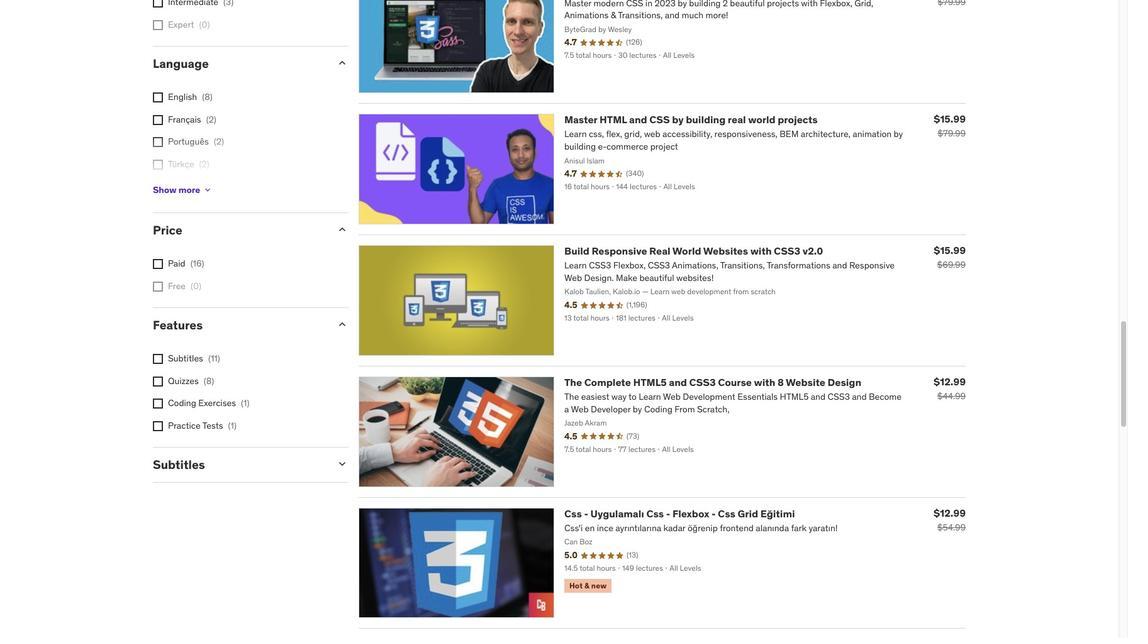 Task type: describe. For each thing, give the bounding box(es) containing it.
complete
[[584, 376, 631, 389]]

subtitles for subtitles
[[153, 458, 205, 473]]

1 xsmall image from the top
[[153, 0, 163, 8]]

css - uygulamalı css - flexbox - css grid eğitimi
[[564, 508, 795, 520]]

the complete html5 and css3  course with 8 website design
[[564, 376, 862, 389]]

real
[[728, 113, 746, 126]]

small image for subtitles
[[336, 458, 349, 471]]

xsmall image for paid (16)
[[153, 259, 163, 269]]

expert
[[168, 19, 194, 30]]

world
[[673, 245, 701, 257]]

show more
[[153, 184, 200, 196]]

$54.99
[[938, 522, 966, 533]]

(1) for coding exercises (1)
[[241, 398, 249, 409]]

expert (0)
[[168, 19, 210, 30]]

xsmall image for free
[[153, 282, 163, 292]]

(2) for français (2)
[[206, 114, 216, 125]]

html5
[[633, 376, 667, 389]]

(0) for expert (0)
[[199, 19, 210, 30]]

$44.99
[[937, 391, 966, 402]]

grid
[[738, 508, 758, 520]]

master html and css by building real world projects link
[[564, 113, 818, 126]]

(8) for quizzes (8)
[[204, 375, 214, 387]]

3 css from the left
[[718, 508, 736, 520]]

(16)
[[190, 258, 204, 269]]

price
[[153, 223, 182, 238]]

$15.99 $79.99
[[934, 113, 966, 139]]

course
[[718, 376, 752, 389]]

free (0)
[[168, 280, 201, 292]]

websites
[[703, 245, 748, 257]]

0 vertical spatial css3
[[774, 245, 801, 257]]

xsmall image for quizzes
[[153, 377, 163, 387]]

master html and css by building real world projects
[[564, 113, 818, 126]]

subtitles for subtitles (11)
[[168, 353, 203, 364]]

real
[[649, 245, 671, 257]]

english
[[168, 91, 197, 103]]

small image for features
[[336, 318, 349, 331]]

türkçe (2)
[[168, 159, 209, 170]]

build responsive real world websites with css3 v2.0
[[564, 245, 823, 257]]

features button
[[153, 318, 326, 333]]

$15.99 for master html and css by building real world projects
[[934, 113, 966, 125]]

coding exercises (1)
[[168, 398, 249, 409]]

xsmall image for expert (0)
[[153, 20, 163, 30]]

(0) for free (0)
[[191, 280, 201, 292]]

build
[[564, 245, 590, 257]]

1 css from the left
[[564, 508, 582, 520]]

uygulamalı
[[591, 508, 644, 520]]

paid (16)
[[168, 258, 204, 269]]

(2) for português (2)
[[214, 136, 224, 147]]

master
[[564, 113, 598, 126]]

(2) for türkçe (2)
[[199, 159, 209, 170]]

world
[[748, 113, 776, 126]]

exercises
[[198, 398, 236, 409]]

português
[[168, 136, 209, 147]]

0 vertical spatial and
[[629, 113, 647, 126]]

language
[[153, 56, 209, 71]]

show more button
[[153, 178, 213, 203]]

paid
[[168, 258, 185, 269]]

(8) for english (8)
[[202, 91, 213, 103]]

practice tests (1)
[[168, 420, 237, 431]]

language button
[[153, 56, 326, 71]]

(1) for practice tests (1)
[[228, 420, 237, 431]]

css
[[650, 113, 670, 126]]

français (2)
[[168, 114, 216, 125]]

xsmall image for coding exercises (1)
[[153, 399, 163, 409]]

1 - from the left
[[584, 508, 588, 520]]

1 vertical spatial and
[[669, 376, 687, 389]]

português (2)
[[168, 136, 224, 147]]

website
[[786, 376, 826, 389]]

8
[[778, 376, 784, 389]]



Task type: locate. For each thing, give the bounding box(es) containing it.
tests
[[202, 420, 223, 431]]

small image for language
[[336, 57, 349, 69]]

(0) right free
[[191, 280, 201, 292]]

1 vertical spatial with
[[754, 376, 775, 389]]

français
[[168, 114, 201, 125]]

1 horizontal spatial and
[[669, 376, 687, 389]]

3 - from the left
[[712, 508, 716, 520]]

0 horizontal spatial and
[[629, 113, 647, 126]]

-
[[584, 508, 588, 520], [666, 508, 670, 520], [712, 508, 716, 520]]

xsmall image
[[153, 20, 163, 30], [153, 93, 163, 103], [153, 115, 163, 125], [153, 160, 163, 170], [203, 185, 213, 195], [153, 259, 163, 269], [153, 399, 163, 409]]

1 vertical spatial small image
[[336, 458, 349, 471]]

xsmall image inside show more 'button'
[[203, 185, 213, 195]]

4 xsmall image from the top
[[153, 354, 163, 364]]

1 vertical spatial small image
[[336, 318, 349, 331]]

$12.99 $54.99
[[934, 507, 966, 533]]

v2.0
[[803, 245, 823, 257]]

xsmall image for english (8)
[[153, 93, 163, 103]]

0 vertical spatial $15.99
[[934, 113, 966, 125]]

0 vertical spatial subtitles
[[168, 353, 203, 364]]

by
[[672, 113, 684, 126]]

(11)
[[208, 353, 220, 364]]

0 vertical spatial (2)
[[206, 114, 216, 125]]

css3
[[774, 245, 801, 257], [689, 376, 716, 389]]

$15.99
[[934, 113, 966, 125], [934, 244, 966, 257]]

- left flexbox
[[666, 508, 670, 520]]

css - uygulamalı css - flexbox - css grid eğitimi link
[[564, 508, 795, 520]]

show
[[153, 184, 177, 196]]

2 $12.99 from the top
[[934, 507, 966, 520]]

xsmall image
[[153, 0, 163, 8], [153, 137, 163, 147], [153, 282, 163, 292], [153, 354, 163, 364], [153, 377, 163, 387], [153, 421, 163, 431]]

with right websites
[[751, 245, 772, 257]]

(2)
[[206, 114, 216, 125], [214, 136, 224, 147], [199, 159, 209, 170]]

(8)
[[202, 91, 213, 103], [204, 375, 214, 387]]

2 xsmall image from the top
[[153, 137, 163, 147]]

flexbox
[[673, 508, 709, 520]]

1 vertical spatial $15.99
[[934, 244, 966, 257]]

$12.99 up $54.99
[[934, 507, 966, 520]]

xsmall image left expert
[[153, 20, 163, 30]]

responsive
[[592, 245, 647, 257]]

2 horizontal spatial -
[[712, 508, 716, 520]]

xsmall image for subtitles
[[153, 354, 163, 364]]

with
[[751, 245, 772, 257], [754, 376, 775, 389]]

subtitles down practice
[[153, 458, 205, 473]]

build responsive real world websites with css3 v2.0 link
[[564, 245, 823, 257]]

css3 left "course" in the bottom of the page
[[689, 376, 716, 389]]

0 vertical spatial with
[[751, 245, 772, 257]]

3 xsmall image from the top
[[153, 282, 163, 292]]

projects
[[778, 113, 818, 126]]

eğitimi
[[761, 508, 795, 520]]

español
[[168, 181, 200, 192]]

(1)
[[241, 398, 249, 409], [228, 420, 237, 431]]

1 vertical spatial $12.99
[[934, 507, 966, 520]]

features
[[153, 318, 203, 333]]

0 horizontal spatial css3
[[689, 376, 716, 389]]

$79.99
[[938, 128, 966, 139]]

6 xsmall image from the top
[[153, 421, 163, 431]]

1 vertical spatial (8)
[[204, 375, 214, 387]]

2 css from the left
[[647, 508, 664, 520]]

css3 left v2.0
[[774, 245, 801, 257]]

$12.99 for the complete html5 and css3  course with 8 website design
[[934, 376, 966, 388]]

$12.99
[[934, 376, 966, 388], [934, 507, 966, 520]]

xsmall image for português
[[153, 137, 163, 147]]

practice
[[168, 420, 201, 431]]

1 $15.99 from the top
[[934, 113, 966, 125]]

subtitles button
[[153, 458, 326, 473]]

small image for price
[[336, 223, 349, 236]]

0 vertical spatial small image
[[336, 57, 349, 69]]

$12.99 for css - uygulamalı css - flexbox - css grid eğitimi
[[934, 507, 966, 520]]

(0) right expert
[[199, 19, 210, 30]]

$15.99 $69.99
[[934, 244, 966, 271]]

1 $12.99 from the top
[[934, 376, 966, 388]]

html
[[600, 113, 627, 126]]

0 horizontal spatial (1)
[[228, 420, 237, 431]]

subtitles (11)
[[168, 353, 220, 364]]

$12.99 $44.99
[[934, 376, 966, 402]]

xsmall image for français (2)
[[153, 115, 163, 125]]

0 vertical spatial (1)
[[241, 398, 249, 409]]

1 vertical spatial (0)
[[191, 280, 201, 292]]

xsmall image left "français"
[[153, 115, 163, 125]]

(2) right "português"
[[214, 136, 224, 147]]

design
[[828, 376, 862, 389]]

0 vertical spatial (0)
[[199, 19, 210, 30]]

$15.99 up $69.99
[[934, 244, 966, 257]]

0 vertical spatial small image
[[336, 223, 349, 236]]

xsmall image left coding
[[153, 399, 163, 409]]

2 small image from the top
[[336, 318, 349, 331]]

(0)
[[199, 19, 210, 30], [191, 280, 201, 292]]

(2) right türkçe
[[199, 159, 209, 170]]

1 small image from the top
[[336, 223, 349, 236]]

$15.99 up $79.99
[[934, 113, 966, 125]]

free
[[168, 280, 186, 292]]

$12.99 up the $44.99
[[934, 376, 966, 388]]

the complete html5 and css3  course with 8 website design link
[[564, 376, 862, 389]]

$15.99 for build responsive real world websites with css3 v2.0
[[934, 244, 966, 257]]

subtitles
[[168, 353, 203, 364], [153, 458, 205, 473]]

1 vertical spatial subtitles
[[153, 458, 205, 473]]

(8) up coding exercises (1)
[[204, 375, 214, 387]]

2 $15.99 from the top
[[934, 244, 966, 257]]

1 vertical spatial (2)
[[214, 136, 224, 147]]

building
[[686, 113, 726, 126]]

- left uygulamali
[[584, 508, 588, 520]]

with left 8 on the bottom of the page
[[754, 376, 775, 389]]

xsmall image right more
[[203, 185, 213, 195]]

css left flexbox
[[647, 508, 664, 520]]

and
[[629, 113, 647, 126], [669, 376, 687, 389]]

1 vertical spatial css3
[[689, 376, 716, 389]]

1 horizontal spatial css3
[[774, 245, 801, 257]]

xsmall image for türkçe (2)
[[153, 160, 163, 170]]

coding
[[168, 398, 196, 409]]

and left css
[[629, 113, 647, 126]]

- right flexbox
[[712, 508, 716, 520]]

xsmall image left türkçe
[[153, 160, 163, 170]]

0 vertical spatial $12.99
[[934, 376, 966, 388]]

0 horizontal spatial css
[[564, 508, 582, 520]]

css left grid
[[718, 508, 736, 520]]

the
[[564, 376, 582, 389]]

price button
[[153, 223, 326, 238]]

2 vertical spatial (2)
[[199, 159, 209, 170]]

1 horizontal spatial -
[[666, 508, 670, 520]]

$69.99
[[937, 259, 966, 271]]

more
[[179, 184, 200, 196]]

2 horizontal spatial css
[[718, 508, 736, 520]]

subtitles up the quizzes
[[168, 353, 203, 364]]

1 horizontal spatial (1)
[[241, 398, 249, 409]]

türkçe
[[168, 159, 194, 170]]

(8) right english
[[202, 91, 213, 103]]

small image
[[336, 223, 349, 236], [336, 458, 349, 471]]

xsmall image left english
[[153, 93, 163, 103]]

quizzes
[[168, 375, 199, 387]]

(1) right exercises
[[241, 398, 249, 409]]

2 - from the left
[[666, 508, 670, 520]]

1 vertical spatial (1)
[[228, 420, 237, 431]]

(2) right "français"
[[206, 114, 216, 125]]

english (8)
[[168, 91, 213, 103]]

xsmall image for practice
[[153, 421, 163, 431]]

css
[[564, 508, 582, 520], [647, 508, 664, 520], [718, 508, 736, 520]]

xsmall image left paid
[[153, 259, 163, 269]]

5 xsmall image from the top
[[153, 377, 163, 387]]

small image
[[336, 57, 349, 69], [336, 318, 349, 331]]

0 vertical spatial (8)
[[202, 91, 213, 103]]

0 horizontal spatial -
[[584, 508, 588, 520]]

1 small image from the top
[[336, 57, 349, 69]]

(1) right the tests
[[228, 420, 237, 431]]

css left uygulamali
[[564, 508, 582, 520]]

quizzes (8)
[[168, 375, 214, 387]]

and right html5
[[669, 376, 687, 389]]

2 small image from the top
[[336, 458, 349, 471]]

1 horizontal spatial css
[[647, 508, 664, 520]]



Task type: vqa. For each thing, say whether or not it's contained in the screenshot.
"HTML5"
yes



